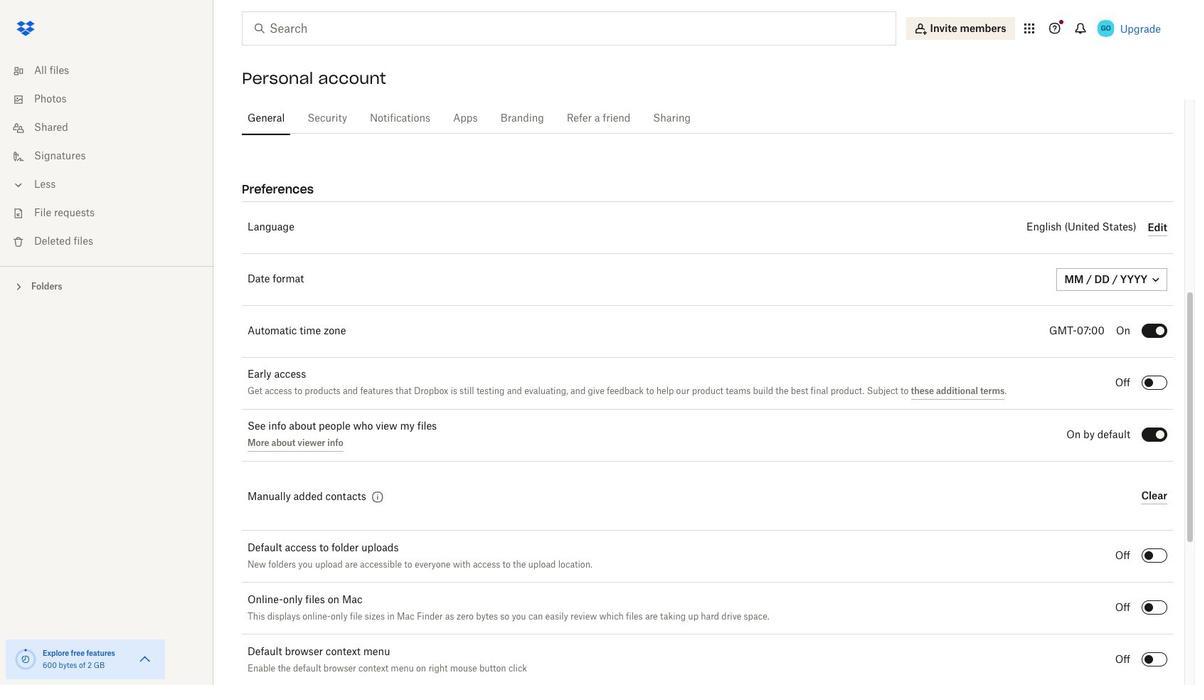 Task type: vqa. For each thing, say whether or not it's contained in the screenshot.
Search text field
yes



Task type: locate. For each thing, give the bounding box(es) containing it.
tab list
[[242, 100, 1173, 136]]

less image
[[11, 178, 26, 192]]

list
[[0, 48, 213, 266]]

dropbox image
[[11, 14, 40, 43]]



Task type: describe. For each thing, give the bounding box(es) containing it.
quota usage progress bar
[[14, 648, 37, 671]]

quota usage image
[[14, 648, 37, 671]]

Search text field
[[270, 20, 867, 37]]



